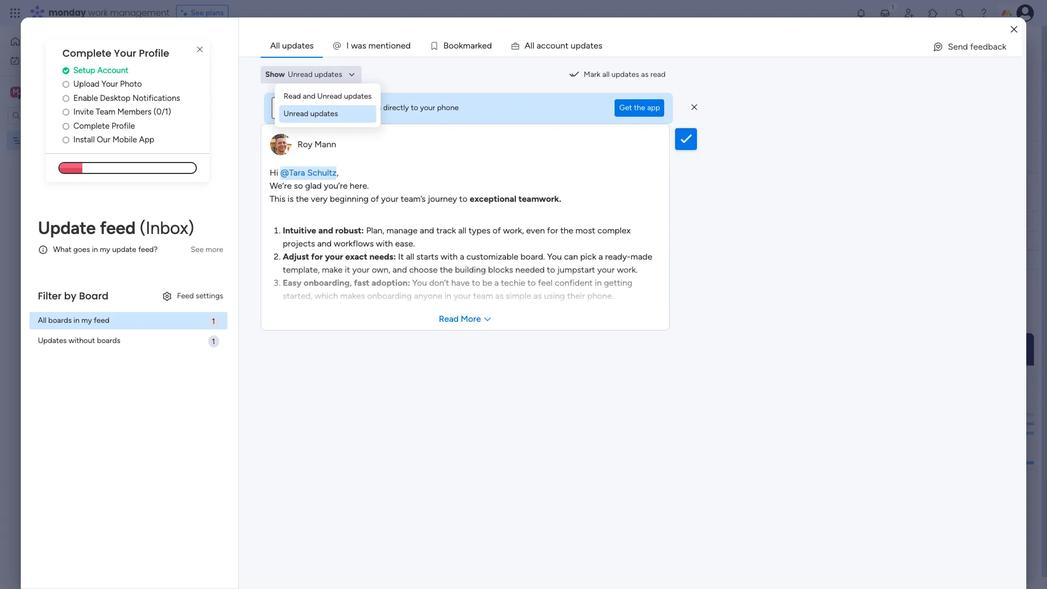 Task type: locate. For each thing, give the bounding box(es) containing it.
receive
[[293, 103, 320, 112]]

add to favorites image
[[238, 41, 249, 52]]

complete profile link
[[62, 120, 210, 132]]

l up see more link
[[531, 40, 533, 51]]

0 vertical spatial more
[[512, 60, 530, 69]]

invite inside button
[[970, 42, 989, 51]]

week inside 'field'
[[211, 143, 237, 157]]

add view image
[[233, 81, 238, 89]]

0 horizontal spatial t
[[386, 40, 389, 51]]

types
[[469, 225, 491, 235]]

and inside it all starts with a customizable board. you can pick a ready-made template, make it your own, and choose the building blocks needed to jumpstart your work.
[[393, 264, 407, 275]]

loplol list box
[[0, 129, 139, 297]]

1 vertical spatial dapulse x slim image
[[692, 102, 697, 112]]

2 m from the left
[[463, 40, 471, 51]]

boards up updates
[[48, 316, 72, 325]]

circle o image for enable
[[62, 94, 69, 102]]

my work
[[24, 55, 53, 65]]

circle o image inside install our mobile app link
[[62, 136, 69, 144]]

0 horizontal spatial work
[[36, 55, 53, 65]]

2 circle o image from the top
[[62, 122, 69, 130]]

1 horizontal spatial profile
[[139, 46, 169, 60]]

you down choose
[[412, 277, 427, 288]]

0 vertical spatial you
[[547, 251, 562, 262]]

your left "team's"
[[381, 193, 399, 204]]

dapulse x slim image right app
[[692, 102, 697, 112]]

3 d from the left
[[581, 40, 586, 51]]

more down team
[[461, 313, 481, 324]]

0 horizontal spatial loplol
[[26, 136, 44, 145]]

e right the i
[[401, 40, 406, 51]]

next
[[188, 193, 210, 207]]

circle o image inside upload your photo link
[[62, 80, 69, 89]]

install our mobile app link
[[62, 134, 210, 146]]

building
[[455, 264, 486, 275]]

app
[[139, 135, 154, 145]]

option
[[0, 130, 139, 133]]

1 horizontal spatial main
[[182, 80, 199, 89]]

0 horizontal spatial u
[[556, 40, 561, 51]]

1 horizontal spatial u
[[571, 40, 576, 51]]

v2 search image
[[236, 108, 244, 120]]

upload your photo link
[[62, 78, 210, 90]]

1 o from the left
[[391, 40, 396, 51]]

the inside plan, manage and track all types of work, even for the most complex projects and workflows with ease.
[[561, 225, 573, 235]]

angle down image
[[212, 110, 217, 118]]

main right the workspace image
[[25, 86, 44, 97]]

1 horizontal spatial n
[[396, 40, 401, 51]]

circle o image inside invite team members (0/1) 'link'
[[62, 108, 69, 116]]

0 vertical spatial invite
[[970, 42, 989, 51]]

you
[[547, 251, 562, 262], [412, 277, 427, 288]]

1 horizontal spatial boards
[[97, 336, 120, 345]]

0 vertical spatial dapulse x slim image
[[193, 43, 206, 56]]

install
[[73, 135, 95, 145]]

0 horizontal spatial track
[[396, 61, 413, 70]]

0 vertical spatial work
[[88, 7, 108, 19]]

all for all boards in my feed
[[38, 316, 46, 325]]

read inside button
[[439, 313, 459, 324]]

0 horizontal spatial filter
[[38, 289, 62, 303]]

work inside button
[[36, 55, 53, 65]]

for right even
[[547, 225, 558, 235]]

be
[[482, 277, 492, 288]]

1 horizontal spatial you
[[547, 251, 562, 262]]

n right the i
[[396, 40, 401, 51]]

my for feed
[[81, 316, 92, 325]]

of inside plan, manage and track all types of work, even for the most complex projects and workflows with ease.
[[493, 225, 501, 235]]

0 vertical spatial week
[[211, 143, 237, 157]]

filter inside popup button
[[350, 109, 368, 119]]

inbox image
[[880, 8, 891, 19]]

anyone
[[414, 290, 443, 301]]

more
[[206, 245, 223, 254]]

timelines
[[330, 61, 361, 70]]

a right "p"
[[586, 40, 590, 51]]

all boards in my feed
[[38, 316, 109, 325]]

e right "p"
[[594, 40, 599, 51]]

e left the i
[[376, 40, 381, 51]]

n left the i
[[381, 40, 386, 51]]

0 vertical spatial all
[[603, 70, 610, 79]]

2 e from the left
[[401, 40, 406, 51]]

o left r
[[449, 40, 454, 51]]

2 vertical spatial see
[[191, 245, 204, 254]]

@tara
[[280, 167, 305, 178]]

1 horizontal spatial this
[[270, 193, 285, 204]]

circle o image
[[62, 94, 69, 102], [62, 108, 69, 116]]

m left r
[[463, 40, 471, 51]]

in up phone.
[[595, 277, 602, 288]]

0 horizontal spatial you
[[412, 277, 427, 288]]

upload your photo
[[73, 79, 142, 89]]

0 horizontal spatial read
[[284, 92, 301, 101]]

0 vertical spatial loplol
[[166, 34, 212, 59]]

1 for all boards in my feed
[[212, 317, 215, 326]]

2 d from the left
[[487, 40, 492, 51]]

o up keep
[[391, 40, 396, 51]]

all inside plan, manage and track all types of work, even for the most complex projects and workflows with ease.
[[458, 225, 467, 235]]

0 vertical spatial 1
[[996, 42, 999, 51]]

all updates
[[270, 40, 314, 51]]

this left is
[[270, 193, 285, 204]]

1 horizontal spatial filter
[[350, 109, 368, 119]]

1 horizontal spatial all
[[270, 40, 280, 51]]

updates without boards
[[38, 336, 120, 345]]

choose
[[409, 264, 438, 275]]

all up updates
[[38, 316, 46, 325]]

all left types
[[458, 225, 467, 235]]

u
[[556, 40, 561, 51], [571, 40, 576, 51]]

d right the i
[[406, 40, 411, 51]]

circle o image
[[62, 80, 69, 89], [62, 122, 69, 130], [62, 136, 69, 144]]

0 horizontal spatial k
[[459, 40, 463, 51]]

e right r
[[482, 40, 487, 51]]

0 horizontal spatial all
[[38, 316, 46, 325]]

1 horizontal spatial more
[[512, 60, 530, 69]]

1 circle o image from the top
[[62, 94, 69, 102]]

for
[[547, 225, 558, 235], [311, 251, 323, 262]]

updates left read
[[612, 70, 639, 79]]

for up make
[[311, 251, 323, 262]]

read for read more
[[439, 313, 459, 324]]

all inside tab list
[[270, 40, 280, 51]]

see left more
[[191, 245, 204, 254]]

circle o image for install
[[62, 136, 69, 144]]

as down "feel"
[[533, 290, 542, 301]]

robust:
[[335, 225, 364, 235]]

o left "p"
[[551, 40, 556, 51]]

1 vertical spatial work
[[36, 55, 53, 65]]

invite inside 'link'
[[73, 107, 94, 117]]

dapulse x slim image up any
[[193, 43, 206, 56]]

1 horizontal spatial t
[[565, 40, 569, 51]]

workspace
[[46, 86, 89, 97]]

you left can
[[547, 251, 562, 262]]

1 d from the left
[[406, 40, 411, 51]]

1 vertical spatial more
[[461, 313, 481, 324]]

to down needed
[[528, 277, 536, 288]]

work right monday
[[88, 7, 108, 19]]

read down you don't have to be a techie to feel confident in getting started, which makes onboarding anyone in your team as simple as using their phone.
[[439, 313, 459, 324]]

1 vertical spatial read
[[439, 313, 459, 324]]

0 horizontal spatial all
[[406, 251, 414, 262]]

see inside button
[[191, 8, 204, 17]]

loplol field
[[163, 34, 215, 59]]

t up keep
[[386, 40, 389, 51]]

b
[[443, 40, 449, 51]]

check circle image
[[62, 66, 69, 75]]

Next week field
[[185, 193, 241, 207]]

t right "p"
[[590, 40, 594, 51]]

notifications image
[[856, 8, 867, 19]]

roy
[[298, 139, 313, 149]]

updates up the notifications
[[344, 92, 372, 101]]

u left "p"
[[556, 40, 561, 51]]

of right type
[[227, 61, 235, 70]]

0 horizontal spatial n
[[381, 40, 386, 51]]

0 vertical spatial read
[[284, 92, 301, 101]]

main inside workspace selection element
[[25, 86, 44, 97]]

of right beginning
[[371, 193, 379, 204]]

1
[[996, 42, 999, 51], [212, 317, 215, 326], [212, 337, 215, 346]]

your up setup account link
[[114, 46, 136, 60]]

1 vertical spatial see
[[497, 60, 511, 69]]

work
[[88, 7, 108, 19], [36, 55, 53, 65]]

1 horizontal spatial for
[[547, 225, 558, 235]]

hide
[[447, 109, 463, 119]]

this down task
[[188, 143, 208, 157]]

1 vertical spatial invite
[[73, 107, 94, 117]]

week right next
[[212, 193, 238, 207]]

see for see plans
[[191, 8, 204, 17]]

don't
[[429, 277, 449, 288]]

this inside 'field'
[[188, 143, 208, 157]]

d right r
[[487, 40, 492, 51]]

mark
[[584, 70, 601, 79]]

lottie animation element
[[827, 333, 1034, 470]]

with inside it all starts with a customizable board. you can pick a ready-made template, make it your own, and choose the building blocks needed to jumpstart your work.
[[441, 251, 458, 262]]

to up "feel"
[[547, 264, 555, 275]]

0 horizontal spatial with
[[376, 238, 393, 248]]

s right "p"
[[599, 40, 603, 51]]

a up project
[[471, 40, 475, 51]]

1 horizontal spatial d
[[487, 40, 492, 51]]

0 vertical spatial your
[[114, 46, 136, 60]]

m
[[369, 40, 376, 51], [463, 40, 471, 51]]

all for starts
[[406, 251, 414, 262]]

of left the work, on the top
[[493, 225, 501, 235]]

onboarding
[[367, 290, 412, 301]]

install our mobile app
[[73, 135, 154, 145]]

1 vertical spatial filter
[[38, 289, 62, 303]]

filter left arrow down image
[[350, 109, 368, 119]]

see for see more
[[497, 60, 511, 69]]

l right 'a'
[[533, 40, 535, 51]]

more down 'a'
[[512, 60, 530, 69]]

2 t from the left
[[565, 40, 569, 51]]

s right w
[[362, 40, 366, 51]]

2 vertical spatial all
[[406, 251, 414, 262]]

feed up update
[[100, 218, 136, 238]]

2 circle o image from the top
[[62, 108, 69, 116]]

n left "p"
[[561, 40, 565, 51]]

show unread updates
[[265, 70, 342, 79]]

1 vertical spatial 1
[[212, 317, 215, 326]]

filter for filter by board
[[38, 289, 62, 303]]

1 vertical spatial all
[[38, 316, 46, 325]]

2 vertical spatial 1
[[212, 337, 215, 346]]

0 horizontal spatial invite
[[73, 107, 94, 117]]

to right journey
[[459, 193, 468, 204]]

see
[[191, 8, 204, 17], [497, 60, 511, 69], [191, 245, 204, 254]]

my up the 'without'
[[81, 316, 92, 325]]

you inside you don't have to be a techie to feel confident in getting started, which makes onboarding anyone in your team as simple as using their phone.
[[412, 277, 427, 288]]

circle o image for complete
[[62, 122, 69, 130]]

circle o image down search in workspace field
[[62, 122, 69, 130]]

template,
[[283, 264, 320, 275]]

0 vertical spatial for
[[547, 225, 558, 235]]

k up project
[[478, 40, 482, 51]]

feed settings
[[177, 291, 223, 300]]

circle o image left install
[[62, 136, 69, 144]]

1 vertical spatial circle o image
[[62, 108, 69, 116]]

profile down "invite team members (0/1)" on the top of the page
[[112, 121, 135, 131]]

as right team
[[495, 290, 504, 301]]

2 horizontal spatial t
[[590, 40, 594, 51]]

s
[[362, 40, 366, 51], [599, 40, 603, 51]]

r
[[475, 40, 478, 51]]

2 k from the left
[[478, 40, 482, 51]]

feed?
[[138, 245, 158, 254]]

complete for complete your profile
[[62, 46, 111, 60]]

team
[[473, 290, 493, 301]]

week down angle down image
[[211, 143, 237, 157]]

work right my
[[36, 55, 53, 65]]

1 vertical spatial this
[[270, 193, 285, 204]]

m for a
[[463, 40, 471, 51]]

1 horizontal spatial invite
[[970, 42, 989, 51]]

1 vertical spatial circle o image
[[62, 122, 69, 130]]

see left plans
[[191, 8, 204, 17]]

all for all updates
[[270, 40, 280, 51]]

week for next week
[[212, 193, 238, 207]]

hi
[[270, 167, 278, 178]]

2 o from the left
[[449, 40, 454, 51]]

group
[[219, 293, 239, 303]]

1 horizontal spatial with
[[441, 251, 458, 262]]

0 vertical spatial profile
[[139, 46, 169, 60]]

to inside it all starts with a customizable board. you can pick a ready-made template, make it your own, and choose the building blocks needed to jumpstart your work.
[[547, 264, 555, 275]]

profile up setup account link
[[139, 46, 169, 60]]

all up assign
[[270, 40, 280, 51]]

see right project
[[497, 60, 511, 69]]

read up receive
[[284, 92, 301, 101]]

1 m from the left
[[369, 40, 376, 51]]

1 vertical spatial with
[[441, 251, 458, 262]]

enable desktop notifications link
[[62, 92, 210, 104]]

can
[[564, 251, 578, 262]]

1 vertical spatial week
[[212, 193, 238, 207]]

o
[[391, 40, 396, 51], [449, 40, 454, 51], [454, 40, 459, 51], [551, 40, 556, 51]]

photo
[[120, 79, 142, 89]]

circle o image up search in workspace field
[[62, 94, 69, 102]]

track down journey
[[436, 225, 456, 235]]

adoption:
[[372, 277, 410, 288]]

circle o image for invite
[[62, 108, 69, 116]]

it
[[345, 264, 350, 275]]

1 horizontal spatial s
[[599, 40, 603, 51]]

1 horizontal spatial loplol
[[166, 34, 212, 59]]

k right b
[[459, 40, 463, 51]]

unread
[[288, 70, 313, 79], [317, 92, 342, 101], [284, 109, 308, 118]]

updates inside "button"
[[612, 70, 639, 79]]

1 horizontal spatial k
[[478, 40, 482, 51]]

circle o image inside enable desktop notifications link
[[62, 94, 69, 102]]

0 horizontal spatial more
[[461, 313, 481, 324]]

0 vertical spatial all
[[270, 40, 280, 51]]

filter left by
[[38, 289, 62, 303]]

table
[[200, 80, 218, 89]]

home button
[[7, 33, 117, 50]]

4 e from the left
[[594, 40, 599, 51]]

as left read
[[641, 70, 649, 79]]

0 horizontal spatial this
[[188, 143, 208, 157]]

0 vertical spatial boards
[[48, 316, 72, 325]]

plan,
[[366, 225, 385, 235]]

2 horizontal spatial d
[[581, 40, 586, 51]]

tab list
[[261, 35, 1022, 57]]

select product image
[[10, 8, 21, 19]]

see inside see more link
[[497, 60, 511, 69]]

0 vertical spatial see
[[191, 8, 204, 17]]

3 o from the left
[[454, 40, 459, 51]]

to inside hi @tara schultz , we're so glad you're here. this is the very beginning of your team's journey to exceptional teamwork.
[[459, 193, 468, 204]]

1 circle o image from the top
[[62, 80, 69, 89]]

circle o image inside complete profile link
[[62, 122, 69, 130]]

2 horizontal spatial as
[[641, 70, 649, 79]]

you don't have to be a techie to feel confident in getting started, which makes onboarding anyone in your team as simple as using their phone.
[[283, 277, 633, 301]]

week inside "field"
[[212, 193, 238, 207]]

1 vertical spatial you
[[412, 277, 427, 288]]

very
[[311, 193, 328, 204]]

0 horizontal spatial m
[[369, 40, 376, 51]]

0 horizontal spatial dapulse x slim image
[[193, 43, 206, 56]]

workflows
[[334, 238, 374, 248]]

a right be
[[494, 277, 499, 288]]

2 u from the left
[[571, 40, 576, 51]]

0 vertical spatial circle o image
[[62, 94, 69, 102]]

loplol down search in workspace field
[[26, 136, 44, 145]]

of left 'where'
[[415, 61, 422, 70]]

invite for invite team members (0/1)
[[73, 107, 94, 117]]

my left update
[[100, 245, 110, 254]]

a up building
[[460, 251, 464, 262]]

circle o image down workspace
[[62, 108, 69, 116]]

track inside plan, manage and track all types of work, even for the most complex projects and workflows with ease.
[[436, 225, 456, 235]]

simple
[[506, 290, 531, 301]]

1 horizontal spatial m
[[463, 40, 471, 51]]

person button
[[282, 105, 330, 123]]

0 vertical spatial this
[[188, 143, 208, 157]]

0 horizontal spatial s
[[362, 40, 366, 51]]

t left "p"
[[565, 40, 569, 51]]

None field
[[458, 215, 486, 227], [528, 215, 565, 227], [458, 215, 486, 227], [528, 215, 565, 227]]

4 o from the left
[[551, 40, 556, 51]]

we're
[[270, 180, 292, 191]]

2 vertical spatial circle o image
[[62, 136, 69, 144]]

send feedback button
[[928, 38, 1011, 56]]

your up fast
[[352, 264, 370, 275]]

owners,
[[289, 61, 316, 70]]

the inside it all starts with a customizable board. you can pick a ready-made template, make it your own, and choose the building blocks needed to jumpstart your work.
[[440, 264, 453, 275]]

all inside "button"
[[603, 70, 610, 79]]

0 vertical spatial my
[[100, 245, 110, 254]]

see inside see more button
[[191, 245, 204, 254]]

1 horizontal spatial work
[[88, 7, 108, 19]]

plan, manage and track all types of work, even for the most complex projects and workflows with ease.
[[283, 225, 631, 248]]

see more link
[[496, 59, 531, 70]]

techie
[[501, 277, 526, 288]]

1 horizontal spatial my
[[100, 245, 110, 254]]

dapulse x slim image
[[193, 43, 206, 56], [692, 102, 697, 112]]

boards right the 'without'
[[97, 336, 120, 345]]

3 circle o image from the top
[[62, 136, 69, 144]]

all inside it all starts with a customizable board. you can pick a ready-made template, make it your own, and choose the building blocks needed to jumpstart your work.
[[406, 251, 414, 262]]

upload
[[73, 79, 99, 89]]

1 vertical spatial loplol
[[26, 136, 44, 145]]

see plans button
[[176, 5, 229, 21]]

2 horizontal spatial all
[[603, 70, 610, 79]]

1 horizontal spatial all
[[458, 225, 467, 235]]

more inside button
[[461, 313, 481, 324]]

0 horizontal spatial boards
[[48, 316, 72, 325]]

circle o image down check circle icon
[[62, 80, 69, 89]]

in up updates without boards
[[74, 316, 80, 325]]

enable desktop notifications
[[73, 93, 180, 103]]

read more button
[[262, 308, 670, 330]]

loplol up manage
[[166, 34, 212, 59]]

all for updates
[[603, 70, 610, 79]]

app
[[647, 103, 660, 112]]

0 horizontal spatial my
[[81, 316, 92, 325]]

1 horizontal spatial dapulse x slim image
[[692, 102, 697, 112]]

and right the manage
[[420, 225, 434, 235]]

with up needs: on the top left of page
[[376, 238, 393, 248]]

0 horizontal spatial for
[[311, 251, 323, 262]]

your down have
[[454, 290, 471, 301]]

tara schultz image
[[1017, 4, 1034, 22]]

keep
[[378, 61, 394, 70]]

made
[[631, 251, 652, 262]]

main inside the main table button
[[182, 80, 199, 89]]

0 horizontal spatial profile
[[112, 121, 135, 131]]

your down read and unread updates
[[322, 103, 337, 112]]

read for read and unread updates
[[284, 92, 301, 101]]

circle o image for upload
[[62, 80, 69, 89]]

with down plan, manage and track all types of work, even for the most complex projects and workflows with ease.
[[441, 251, 458, 262]]

the left most
[[561, 225, 573, 235]]

in
[[92, 245, 98, 254], [595, 277, 602, 288], [445, 290, 452, 301], [74, 316, 80, 325]]

your down account
[[101, 79, 118, 89]]

0 vertical spatial circle o image
[[62, 80, 69, 89]]

1 image
[[888, 1, 898, 13]]



Task type: vqa. For each thing, say whether or not it's contained in the screenshot.
SINGLE at the right of page
no



Task type: describe. For each thing, give the bounding box(es) containing it.
update
[[38, 218, 96, 238]]

hide button
[[430, 105, 470, 123]]

b o o k m a r k e d
[[443, 40, 492, 51]]

with inside plan, manage and track all types of work, even for the most complex projects and workflows with ease.
[[376, 238, 393, 248]]

sort
[[405, 109, 420, 119]]

projects
[[283, 238, 315, 248]]

in right goes
[[92, 245, 98, 254]]

schultz
[[307, 167, 337, 178]]

arrow down image
[[372, 107, 385, 121]]

invite members image
[[904, 8, 915, 19]]

1 inside button
[[996, 42, 999, 51]]

your for photo
[[101, 79, 118, 89]]

see for see more
[[191, 245, 204, 254]]

your down ready-
[[598, 264, 615, 275]]

Search field
[[244, 106, 276, 122]]

management
[[110, 7, 169, 19]]

loplol inside list box
[[26, 136, 44, 145]]

1 vertical spatial unread
[[317, 92, 342, 101]]

a right i
[[358, 40, 362, 51]]

search everything image
[[955, 8, 966, 19]]

your right sort
[[420, 103, 435, 112]]

close image
[[1011, 25, 1018, 34]]

work for monday
[[88, 7, 108, 19]]

d for i w a s m e n t i o n e d
[[406, 40, 411, 51]]

read more
[[439, 313, 481, 324]]

help image
[[979, 8, 990, 19]]

,
[[337, 167, 339, 178]]

this inside hi @tara schultz , we're so glad you're here. this is the very beginning of your team's journey to exceptional teamwork.
[[270, 193, 285, 204]]

your inside hi @tara schultz , we're so glad you're here. this is the very beginning of your team's journey to exceptional teamwork.
[[381, 193, 399, 204]]

get the app
[[619, 103, 660, 112]]

the inside button
[[634, 103, 645, 112]]

mark all updates as read button
[[564, 66, 670, 83]]

1 k from the left
[[459, 40, 463, 51]]

setup account
[[73, 65, 129, 75]]

home
[[25, 37, 46, 46]]

goes
[[73, 245, 90, 254]]

enable
[[73, 93, 98, 103]]

get the app button
[[615, 99, 665, 116]]

invite / 1
[[970, 42, 999, 51]]

d for a l l a c c o u n t u p d a t e s
[[581, 40, 586, 51]]

a inside you don't have to be a techie to feel confident in getting started, which makes onboarding anyone in your team as simple as using their phone.
[[494, 277, 499, 288]]

feedback
[[970, 41, 1007, 52]]

main table button
[[165, 76, 227, 94]]

1 horizontal spatial as
[[533, 290, 542, 301]]

send
[[948, 41, 968, 52]]

a right 'a'
[[537, 40, 541, 51]]

board activity image
[[927, 40, 940, 53]]

and down intuitive and robust: in the top left of the page
[[317, 238, 332, 248]]

hi @tara schultz , we're so glad you're here. this is the very beginning of your team's journey to exceptional teamwork.
[[270, 167, 561, 204]]

read
[[651, 70, 666, 79]]

your up make
[[325, 251, 343, 262]]

work.
[[617, 264, 638, 275]]

2 vertical spatial unread
[[284, 109, 308, 118]]

and left robust:
[[318, 225, 333, 235]]

next week
[[188, 193, 238, 207]]

stands.
[[491, 61, 515, 70]]

(inbox)
[[140, 218, 194, 238]]

any
[[196, 61, 208, 70]]

1 s from the left
[[362, 40, 366, 51]]

invite / 1 button
[[950, 38, 1004, 56]]

m
[[13, 87, 19, 96]]

adjust
[[283, 251, 309, 262]]

your for profile
[[114, 46, 136, 60]]

settings
[[196, 291, 223, 300]]

main for main workspace
[[25, 86, 44, 97]]

1 vertical spatial feed
[[94, 316, 109, 325]]

updates up read and unread updates
[[315, 70, 342, 79]]

0 vertical spatial feed
[[100, 218, 136, 238]]

updates down read and unread updates
[[310, 109, 338, 118]]

monday work management
[[49, 7, 169, 19]]

team
[[96, 107, 115, 117]]

and up receive
[[303, 92, 316, 101]]

1 vertical spatial for
[[311, 251, 323, 262]]

apps image
[[928, 8, 939, 19]]

3 t from the left
[[590, 40, 594, 51]]

manage
[[387, 225, 418, 235]]

journey
[[428, 193, 457, 204]]

all updates link
[[262, 35, 323, 56]]

2 c from the left
[[546, 40, 551, 51]]

workspace image
[[10, 86, 21, 98]]

the inside hi @tara schultz , we're so glad you're here. this is the very beginning of your team's journey to exceptional teamwork.
[[296, 193, 309, 204]]

0 vertical spatial track
[[396, 61, 413, 70]]

add new group
[[187, 293, 239, 303]]

2 s from the left
[[599, 40, 603, 51]]

m for e
[[369, 40, 376, 51]]

3 n from the left
[[561, 40, 565, 51]]

type
[[210, 61, 226, 70]]

1 l from the left
[[531, 40, 533, 51]]

complex
[[598, 225, 631, 235]]

setup account link
[[62, 64, 210, 77]]

close image
[[1016, 341, 1027, 352]]

easy
[[283, 277, 302, 288]]

main workspace
[[25, 86, 89, 97]]

0 vertical spatial unread
[[288, 70, 313, 79]]

plans
[[206, 8, 224, 17]]

1 for updates without boards
[[212, 337, 215, 346]]

1 n from the left
[[381, 40, 386, 51]]

This week field
[[185, 143, 239, 158]]

account
[[97, 65, 129, 75]]

complete for complete profile
[[73, 121, 110, 131]]

sort button
[[388, 105, 426, 123]]

as inside "button"
[[641, 70, 649, 79]]

tab list containing all updates
[[261, 35, 1022, 57]]

i
[[389, 40, 391, 51]]

1 vertical spatial boards
[[97, 336, 120, 345]]

feel
[[538, 277, 553, 288]]

a right "pick"
[[599, 251, 603, 262]]

of inside hi @tara schultz , we're so glad you're here. this is the very beginning of your team's journey to exceptional teamwork.
[[371, 193, 379, 204]]

updates up owners,
[[282, 40, 314, 51]]

your right 'where'
[[447, 61, 462, 70]]

invite for invite / 1
[[970, 42, 989, 51]]

this week
[[188, 143, 237, 157]]

started,
[[283, 290, 313, 301]]

Search in workspace field
[[23, 109, 91, 122]]

by
[[64, 289, 77, 303]]

1 c from the left
[[541, 40, 546, 51]]

more for read more
[[461, 313, 481, 324]]

0 horizontal spatial as
[[495, 290, 504, 301]]

work,
[[503, 225, 524, 235]]

main for main table
[[182, 80, 199, 89]]

1 vertical spatial profile
[[112, 121, 135, 131]]

week for this week
[[211, 143, 237, 157]]

unread updates
[[284, 109, 338, 118]]

you inside it all starts with a customizable board. you can pick a ready-made template, make it your own, and choose the building blocks needed to jumpstart your work.
[[547, 251, 562, 262]]

have
[[451, 277, 470, 288]]

manage any type of project. assign owners, set timelines and keep track of where your project stands.
[[167, 61, 515, 70]]

in down don't
[[445, 290, 452, 301]]

it all starts with a customizable board. you can pick a ready-made template, make it your own, and choose the building blocks needed to jumpstart your work.
[[283, 251, 652, 275]]

my
[[24, 55, 34, 65]]

1 t from the left
[[386, 40, 389, 51]]

is
[[288, 193, 294, 204]]

2 n from the left
[[396, 40, 401, 51]]

3 e from the left
[[482, 40, 487, 51]]

to left be
[[472, 277, 480, 288]]

to right directly
[[411, 103, 418, 112]]

and left keep
[[363, 61, 376, 70]]

mark all updates as read
[[584, 70, 666, 79]]

getting
[[604, 277, 633, 288]]

collapse board header image
[[1014, 81, 1023, 89]]

1 u from the left
[[556, 40, 561, 51]]

directly
[[383, 103, 409, 112]]

filter for filter
[[350, 109, 368, 119]]

phone.
[[587, 290, 614, 301]]

workspace selection element
[[10, 85, 91, 100]]

@tara schultz link
[[280, 165, 337, 180]]

without
[[69, 336, 95, 345]]

fast
[[354, 277, 370, 288]]

2 l from the left
[[533, 40, 535, 51]]

update
[[112, 245, 136, 254]]

exact
[[345, 251, 367, 262]]

(0/1)
[[154, 107, 171, 117]]

see more
[[497, 60, 530, 69]]

read and unread updates
[[284, 92, 372, 101]]

for inside plan, manage and track all types of work, even for the most complex projects and workflows with ease.
[[547, 225, 558, 235]]

more for see more
[[512, 60, 530, 69]]

receive your notifications directly to your phone
[[293, 103, 459, 112]]

see more
[[191, 245, 223, 254]]

/
[[991, 42, 994, 51]]

filter button
[[333, 105, 385, 123]]

your inside you don't have to be a techie to feel confident in getting started, which makes onboarding anyone in your team as simple as using their phone.
[[454, 290, 471, 301]]

my for update
[[100, 245, 110, 254]]

p
[[576, 40, 581, 51]]

1 e from the left
[[376, 40, 381, 51]]

project.
[[237, 61, 263, 70]]

needs:
[[370, 251, 396, 262]]

send feedback
[[948, 41, 1007, 52]]

easy onboarding, fast adoption:
[[283, 277, 410, 288]]

work for my
[[36, 55, 53, 65]]

mobile
[[112, 135, 137, 145]]



